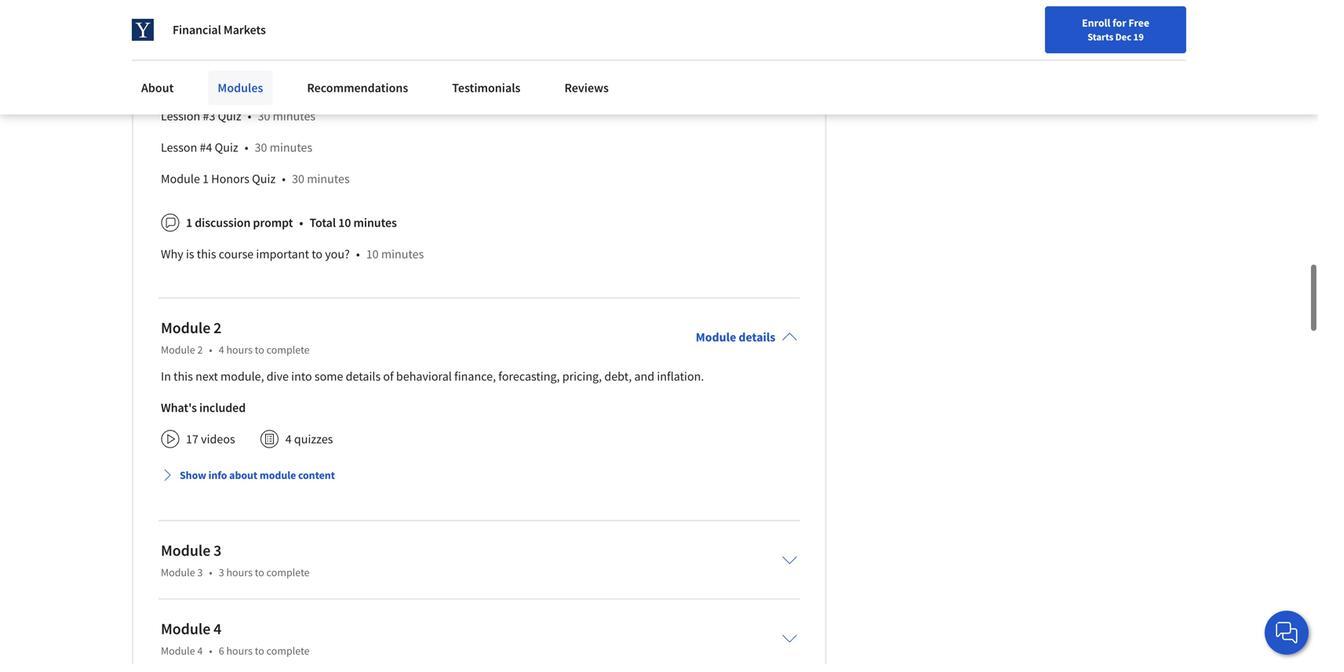 Task type: vqa. For each thing, say whether or not it's contained in the screenshot.
University of Michigan image
no



Task type: describe. For each thing, give the bounding box(es) containing it.
#3
[[203, 108, 215, 124]]

dec
[[1116, 31, 1132, 43]]

module details
[[696, 330, 776, 345]]

#1
[[200, 46, 212, 61]]

4 inside module 2 module 2 • 4 hours to complete
[[219, 343, 224, 357]]

• right prompt at the left
[[299, 215, 303, 231]]

• inside the module 3 module 3 • 3 hours to complete
[[209, 566, 212, 580]]

complete for module 3
[[267, 566, 310, 580]]

1 vertical spatial 2
[[197, 343, 203, 357]]

• down lession #3 quiz • 30 minutes
[[245, 140, 248, 156]]

free
[[1129, 16, 1150, 30]]

financial markets
[[173, 22, 266, 38]]

english
[[1017, 18, 1055, 33]]

recommendations link
[[298, 71, 418, 105]]

to for 4
[[255, 644, 264, 659]]

for
[[1113, 16, 1127, 30]]

to inside hide info about module content region
[[312, 247, 323, 262]]

module 2 module 2 • 4 hours to complete
[[161, 318, 310, 357]]

debt,
[[605, 369, 632, 385]]

quiz for lesson #2 quiz
[[215, 77, 238, 93]]

1 discussion prompt
[[186, 215, 293, 231]]

• inside module 2 module 2 • 4 hours to complete
[[209, 343, 212, 357]]

enroll
[[1082, 16, 1111, 30]]

0 vertical spatial 1
[[203, 171, 209, 187]]

module 3 module 3 • 3 hours to complete
[[161, 541, 310, 580]]

testimonials link
[[443, 71, 530, 105]]

#4
[[200, 140, 212, 156]]

hours for 2
[[226, 343, 253, 357]]

behavioral
[[396, 369, 452, 385]]

to for 2
[[255, 343, 264, 357]]

lesson for lesson #4 quiz
[[161, 140, 197, 156]]

course
[[219, 247, 254, 262]]

what's included
[[161, 400, 246, 416]]

starts
[[1088, 31, 1114, 43]]

150
[[280, 14, 299, 30]]

1 horizontal spatial 10
[[366, 247, 379, 262]]

module 1 honors quiz • 30 minutes
[[161, 171, 350, 187]]

lession
[[161, 108, 200, 124]]

• up lesson #1 quiz • 30 minutes
[[241, 14, 245, 30]]

total for total 150 minutes
[[251, 14, 277, 30]]

important
[[256, 247, 309, 262]]

prompt
[[253, 215, 293, 231]]

module,
[[221, 369, 264, 385]]

lesson for lesson #2 quiz
[[161, 77, 197, 93]]

finance,
[[454, 369, 496, 385]]

19
[[1134, 31, 1144, 43]]

quiz for lession #3 quiz
[[218, 108, 241, 124]]

lesson #2 quiz • 30 minutes
[[161, 77, 312, 93]]

lession #3 quiz • 30 minutes
[[161, 108, 316, 124]]

• up lession #3 quiz • 30 minutes
[[245, 77, 248, 93]]

testimonials
[[452, 80, 521, 96]]

quizzes for 4 quizzes
[[294, 432, 333, 447]]

this inside hide info about module content region
[[197, 247, 216, 262]]

recommendations
[[307, 80, 408, 96]]

4 up module at left
[[285, 432, 292, 447]]

financial
[[173, 22, 221, 38]]

4 up 6 on the bottom of page
[[214, 620, 222, 639]]

30 for lesson #4 quiz
[[255, 140, 267, 156]]

info
[[208, 469, 227, 483]]

content
[[298, 469, 335, 483]]

and
[[634, 369, 655, 385]]

lesson for lesson #1 quiz
[[161, 46, 197, 61]]

into
[[291, 369, 312, 385]]



Task type: locate. For each thing, give the bounding box(es) containing it.
5
[[186, 14, 192, 30]]

this right is
[[197, 247, 216, 262]]

to for 3
[[255, 566, 264, 580]]

30 up module 1 honors quiz • 30 minutes
[[255, 140, 267, 156]]

quizzes for 5 quizzes
[[195, 14, 234, 30]]

to inside module 2 module 2 • 4 hours to complete
[[255, 343, 264, 357]]

0 vertical spatial complete
[[267, 343, 310, 357]]

show info about module content
[[180, 469, 335, 483]]

included
[[199, 400, 246, 416]]

• total 10 minutes
[[299, 215, 397, 231]]

module
[[260, 469, 296, 483]]

hours inside module 2 module 2 • 4 hours to complete
[[226, 343, 253, 357]]

quiz for lesson #4 quiz
[[215, 140, 238, 156]]

0 vertical spatial this
[[197, 247, 216, 262]]

2 vertical spatial lesson
[[161, 140, 197, 156]]

lesson left '#1' at the left top of the page
[[161, 46, 197, 61]]

quizzes inside hide info about module content region
[[195, 14, 234, 30]]

3
[[214, 541, 222, 561], [197, 566, 203, 580], [219, 566, 224, 580]]

hours up module,
[[226, 343, 253, 357]]

complete
[[267, 343, 310, 357], [267, 566, 310, 580], [267, 644, 310, 659]]

what's
[[161, 400, 197, 416]]

2 vertical spatial hours
[[226, 644, 253, 659]]

details
[[739, 330, 776, 345], [346, 369, 381, 385]]

30 down the 'modules'
[[258, 108, 270, 124]]

0 horizontal spatial details
[[346, 369, 381, 385]]

modules link
[[208, 71, 273, 105]]

10 right you?
[[366, 247, 379, 262]]

about
[[141, 80, 174, 96]]

30 for lesson #2 quiz
[[255, 77, 267, 93]]

2
[[214, 318, 222, 338], [197, 343, 203, 357]]

• down markets at the top left of page
[[245, 46, 248, 61]]

30 up lession #3 quiz • 30 minutes
[[255, 77, 267, 93]]

0 horizontal spatial 1
[[186, 215, 192, 231]]

discussion
[[195, 215, 251, 231]]

reviews link
[[555, 71, 618, 105]]

17
[[186, 432, 198, 447]]

module 4 module 4 • 6 hours to complete
[[161, 620, 310, 659]]

quizzes up content
[[294, 432, 333, 447]]

minutes
[[301, 14, 345, 30], [270, 46, 312, 61], [270, 77, 312, 93], [273, 108, 316, 124], [270, 140, 312, 156], [307, 171, 350, 187], [353, 215, 397, 231], [381, 247, 424, 262]]

1 horizontal spatial 2
[[214, 318, 222, 338]]

show notifications image
[[1106, 20, 1125, 38]]

• inside module 4 module 4 • 6 hours to complete
[[209, 644, 212, 659]]

this right in
[[174, 369, 193, 385]]

lesson #4 quiz • 30 minutes
[[161, 140, 312, 156]]

1 vertical spatial complete
[[267, 566, 310, 580]]

to
[[312, 247, 323, 262], [255, 343, 264, 357], [255, 566, 264, 580], [255, 644, 264, 659]]

complete for module 2
[[267, 343, 310, 357]]

10 up you?
[[338, 215, 351, 231]]

0 vertical spatial 10
[[338, 215, 351, 231]]

hours right 6 on the bottom of page
[[226, 644, 253, 659]]

total
[[251, 14, 277, 30], [310, 215, 336, 231]]

about
[[229, 469, 258, 483]]

0 horizontal spatial 10
[[338, 215, 351, 231]]

show info about module content button
[[155, 462, 341, 490]]

hours for 3
[[226, 566, 253, 580]]

0 horizontal spatial total
[[251, 14, 277, 30]]

2 lesson from the top
[[161, 77, 197, 93]]

reviews
[[565, 80, 609, 96]]

• down the 'modules'
[[248, 108, 252, 124]]

pricing,
[[562, 369, 602, 385]]

in
[[161, 369, 171, 385]]

hours inside module 4 module 4 • 6 hours to complete
[[226, 644, 253, 659]]

total up you?
[[310, 215, 336, 231]]

1 vertical spatial lesson
[[161, 77, 197, 93]]

this
[[197, 247, 216, 262], [174, 369, 193, 385]]

1 horizontal spatial this
[[197, 247, 216, 262]]

1 horizontal spatial details
[[739, 330, 776, 345]]

about link
[[132, 71, 183, 105]]

1 vertical spatial this
[[174, 369, 193, 385]]

dive
[[267, 369, 289, 385]]

3 lesson from the top
[[161, 140, 197, 156]]

quiz right honors
[[252, 171, 276, 187]]

of
[[383, 369, 394, 385]]

5 quizzes
[[186, 14, 234, 30]]

30 for lession #3 quiz
[[258, 108, 270, 124]]

modules
[[218, 80, 263, 96]]

0 vertical spatial details
[[739, 330, 776, 345]]

2 vertical spatial complete
[[267, 644, 310, 659]]

• up prompt at the left
[[282, 171, 286, 187]]

hide info about module content region
[[161, 0, 798, 276]]

complete inside module 4 module 4 • 6 hours to complete
[[267, 644, 310, 659]]

you?
[[325, 247, 350, 262]]

lesson left #2
[[161, 77, 197, 93]]

why is this course important to you? • 10 minutes
[[161, 247, 424, 262]]

yale university image
[[132, 19, 154, 41]]

30 up prompt at the left
[[292, 171, 304, 187]]

4 quizzes
[[285, 432, 333, 447]]

10
[[338, 215, 351, 231], [366, 247, 379, 262]]

1
[[203, 171, 209, 187], [186, 215, 192, 231]]

0 vertical spatial quizzes
[[195, 14, 234, 30]]

complete inside module 2 module 2 • 4 hours to complete
[[267, 343, 310, 357]]

• up module 4 module 4 • 6 hours to complete
[[209, 566, 212, 580]]

to right 6 on the bottom of page
[[255, 644, 264, 659]]

lesson #1 quiz • 30 minutes
[[161, 46, 312, 61]]

30
[[255, 46, 267, 61], [255, 77, 267, 93], [258, 108, 270, 124], [255, 140, 267, 156], [292, 171, 304, 187]]

1 vertical spatial details
[[346, 369, 381, 385]]

1 horizontal spatial 1
[[203, 171, 209, 187]]

1 vertical spatial total
[[310, 215, 336, 231]]

lesson
[[161, 46, 197, 61], [161, 77, 197, 93], [161, 140, 197, 156]]

• up next
[[209, 343, 212, 357]]

1 vertical spatial 10
[[366, 247, 379, 262]]

1 vertical spatial quizzes
[[294, 432, 333, 447]]

1 up is
[[186, 215, 192, 231]]

enroll for free starts dec 19
[[1082, 16, 1150, 43]]

complete for module 4
[[267, 644, 310, 659]]

hours
[[226, 343, 253, 357], [226, 566, 253, 580], [226, 644, 253, 659]]

quiz for lesson #1 quiz
[[215, 46, 238, 61]]

quiz
[[215, 46, 238, 61], [215, 77, 238, 93], [218, 108, 241, 124], [215, 140, 238, 156], [252, 171, 276, 187]]

total for total 10 minutes
[[310, 215, 336, 231]]

quiz right #3
[[218, 108, 241, 124]]

None search field
[[224, 10, 600, 41]]

module inside region
[[161, 171, 200, 187]]

quizzes
[[195, 14, 234, 30], [294, 432, 333, 447]]

next
[[195, 369, 218, 385]]

3 hours from the top
[[226, 644, 253, 659]]

chat with us image
[[1274, 621, 1300, 646]]

6
[[219, 644, 224, 659]]

to left you?
[[312, 247, 323, 262]]

0 vertical spatial 2
[[214, 318, 222, 338]]

30 down markets at the top left of page
[[255, 46, 267, 61]]

to inside module 4 module 4 • 6 hours to complete
[[255, 644, 264, 659]]

show
[[180, 469, 206, 483]]

#2
[[200, 77, 212, 93]]

0 horizontal spatial this
[[174, 369, 193, 385]]

2 hours from the top
[[226, 566, 253, 580]]

2 complete from the top
[[267, 566, 310, 580]]

1 left honors
[[203, 171, 209, 187]]

to up module,
[[255, 343, 264, 357]]

4 up module,
[[219, 343, 224, 357]]

1 vertical spatial hours
[[226, 566, 253, 580]]

total left 150 on the left top
[[251, 14, 277, 30]]

some
[[315, 369, 343, 385]]

hours for 4
[[226, 644, 253, 659]]

1 complete from the top
[[267, 343, 310, 357]]

hours inside the module 3 module 3 • 3 hours to complete
[[226, 566, 253, 580]]

0 vertical spatial hours
[[226, 343, 253, 357]]

30 for lesson #1 quiz
[[255, 46, 267, 61]]

1 lesson from the top
[[161, 46, 197, 61]]

• right you?
[[356, 247, 360, 262]]

4
[[219, 343, 224, 357], [285, 432, 292, 447], [214, 620, 222, 639], [197, 644, 203, 659]]

videos
[[201, 432, 235, 447]]

quiz right #4
[[215, 140, 238, 156]]

• total 150 minutes
[[241, 14, 345, 30]]

• left 6 on the bottom of page
[[209, 644, 212, 659]]

to inside the module 3 module 3 • 3 hours to complete
[[255, 566, 264, 580]]

in this next module, dive into some details of behavioral finance, forecasting, pricing, debt, and inflation.
[[161, 369, 704, 385]]

lesson left #4
[[161, 140, 197, 156]]

is
[[186, 247, 194, 262]]

0 vertical spatial total
[[251, 14, 277, 30]]

•
[[241, 14, 245, 30], [245, 46, 248, 61], [245, 77, 248, 93], [248, 108, 252, 124], [245, 140, 248, 156], [282, 171, 286, 187], [299, 215, 303, 231], [356, 247, 360, 262], [209, 343, 212, 357], [209, 566, 212, 580], [209, 644, 212, 659]]

17 videos
[[186, 432, 235, 447]]

quizzes right 5
[[195, 14, 234, 30]]

complete inside the module 3 module 3 • 3 hours to complete
[[267, 566, 310, 580]]

why
[[161, 247, 183, 262]]

1 horizontal spatial total
[[310, 215, 336, 231]]

1 hours from the top
[[226, 343, 253, 357]]

markets
[[224, 22, 266, 38]]

to up module 4 module 4 • 6 hours to complete
[[255, 566, 264, 580]]

0 horizontal spatial 2
[[197, 343, 203, 357]]

module
[[161, 171, 200, 187], [161, 318, 210, 338], [696, 330, 736, 345], [161, 343, 195, 357], [161, 541, 210, 561], [161, 566, 195, 580], [161, 620, 210, 639], [161, 644, 195, 659]]

0 vertical spatial lesson
[[161, 46, 197, 61]]

1 horizontal spatial quizzes
[[294, 432, 333, 447]]

english button
[[989, 0, 1084, 51]]

1 vertical spatial 1
[[186, 215, 192, 231]]

0 horizontal spatial quizzes
[[195, 14, 234, 30]]

quiz right '#1' at the left top of the page
[[215, 46, 238, 61]]

forecasting,
[[499, 369, 560, 385]]

honors
[[211, 171, 250, 187]]

hours up module 4 module 4 • 6 hours to complete
[[226, 566, 253, 580]]

quiz right #2
[[215, 77, 238, 93]]

3 complete from the top
[[267, 644, 310, 659]]

inflation.
[[657, 369, 704, 385]]

4 left 6 on the bottom of page
[[197, 644, 203, 659]]



